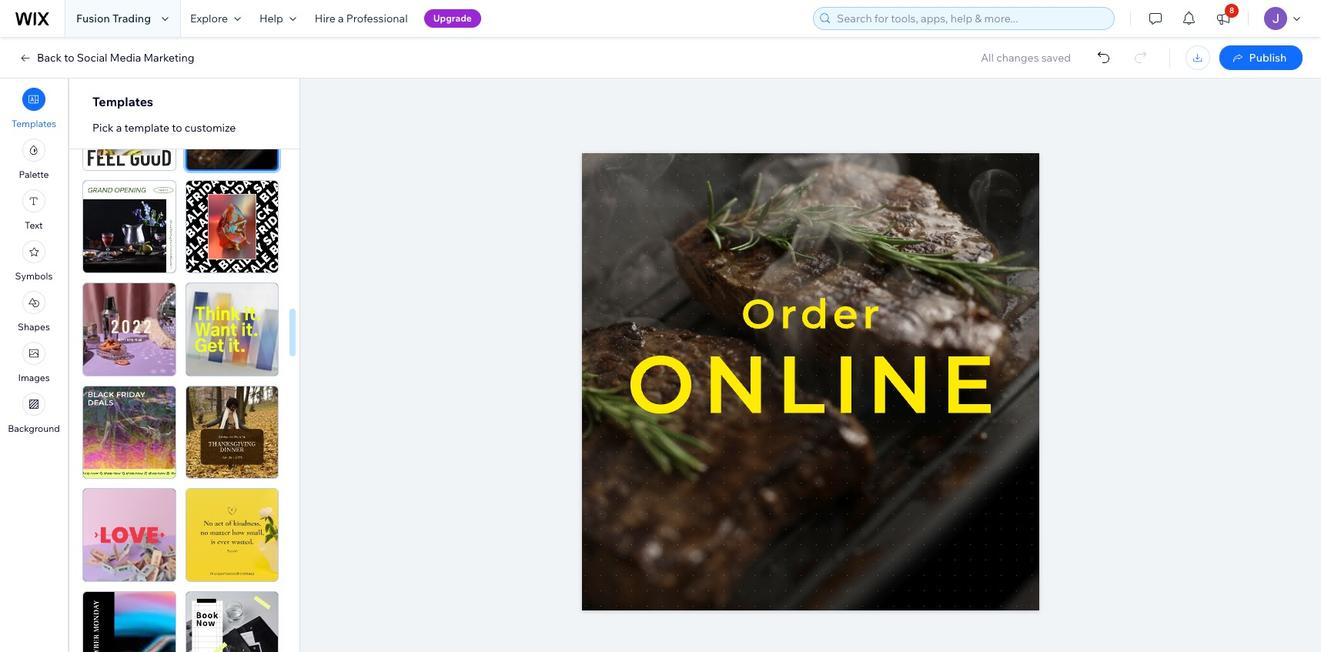 Task type: describe. For each thing, give the bounding box(es) containing it.
text
[[25, 220, 43, 231]]

8 button
[[1207, 0, 1241, 37]]

help
[[260, 12, 283, 25]]

a for professional
[[338, 12, 344, 25]]

0 vertical spatial to
[[64, 51, 75, 65]]

customize
[[185, 121, 236, 135]]

changes
[[997, 51, 1039, 65]]

1 horizontal spatial templates
[[92, 94, 153, 109]]

upgrade
[[433, 12, 472, 24]]

hire a professional link
[[306, 0, 417, 37]]

explore
[[190, 12, 228, 25]]

8
[[1230, 5, 1235, 15]]

menu containing templates
[[0, 83, 68, 439]]

text button
[[22, 189, 45, 231]]

images button
[[18, 342, 50, 384]]

symbols
[[15, 270, 53, 282]]

images
[[18, 372, 50, 384]]

marketing
[[144, 51, 195, 65]]

saved
[[1042, 51, 1071, 65]]

templates inside menu
[[11, 118, 56, 129]]

templates button
[[11, 88, 56, 129]]

fusion
[[76, 12, 110, 25]]

social
[[77, 51, 107, 65]]

help button
[[250, 0, 306, 37]]

Search for tools, apps, help & more... field
[[833, 8, 1110, 29]]

shapes
[[18, 321, 50, 333]]



Task type: locate. For each thing, give the bounding box(es) containing it.
1 vertical spatial a
[[116, 121, 122, 135]]

media
[[110, 51, 141, 65]]

1 vertical spatial to
[[172, 121, 182, 135]]

back
[[37, 51, 62, 65]]

to right "template" on the left top of page
[[172, 121, 182, 135]]

0 vertical spatial a
[[338, 12, 344, 25]]

all changes saved
[[981, 51, 1071, 65]]

back to social media marketing button
[[18, 51, 195, 65]]

palette button
[[19, 139, 49, 180]]

hire a professional
[[315, 12, 408, 25]]

pick a template to customize
[[92, 121, 236, 135]]

upgrade button
[[424, 9, 481, 28]]

templates up the palette button
[[11, 118, 56, 129]]

template
[[124, 121, 170, 135]]

trading
[[112, 12, 151, 25]]

1 vertical spatial templates
[[11, 118, 56, 129]]

templates up "pick" at the top left of page
[[92, 94, 153, 109]]

fusion trading
[[76, 12, 151, 25]]

pick
[[92, 121, 114, 135]]

back to social media marketing
[[37, 51, 195, 65]]

a right "pick" at the top left of page
[[116, 121, 122, 135]]

palette
[[19, 169, 49, 180]]

0 horizontal spatial to
[[64, 51, 75, 65]]

shapes button
[[18, 291, 50, 333]]

background
[[8, 423, 60, 434]]

professional
[[346, 12, 408, 25]]

to
[[64, 51, 75, 65], [172, 121, 182, 135]]

publish
[[1250, 51, 1287, 65]]

to right back
[[64, 51, 75, 65]]

0 vertical spatial templates
[[92, 94, 153, 109]]

templates
[[92, 94, 153, 109], [11, 118, 56, 129]]

all
[[981, 51, 994, 65]]

background button
[[8, 393, 60, 434]]

1 horizontal spatial a
[[338, 12, 344, 25]]

0 horizontal spatial a
[[116, 121, 122, 135]]

publish button
[[1220, 45, 1303, 70]]

hire
[[315, 12, 336, 25]]

1 horizontal spatial to
[[172, 121, 182, 135]]

0 horizontal spatial templates
[[11, 118, 56, 129]]

symbols button
[[15, 240, 53, 282]]

menu
[[0, 83, 68, 439]]

a right hire
[[338, 12, 344, 25]]

a for template
[[116, 121, 122, 135]]

a
[[338, 12, 344, 25], [116, 121, 122, 135]]



Task type: vqa. For each thing, say whether or not it's contained in the screenshot.
notifications corresponding to Account notifications
no



